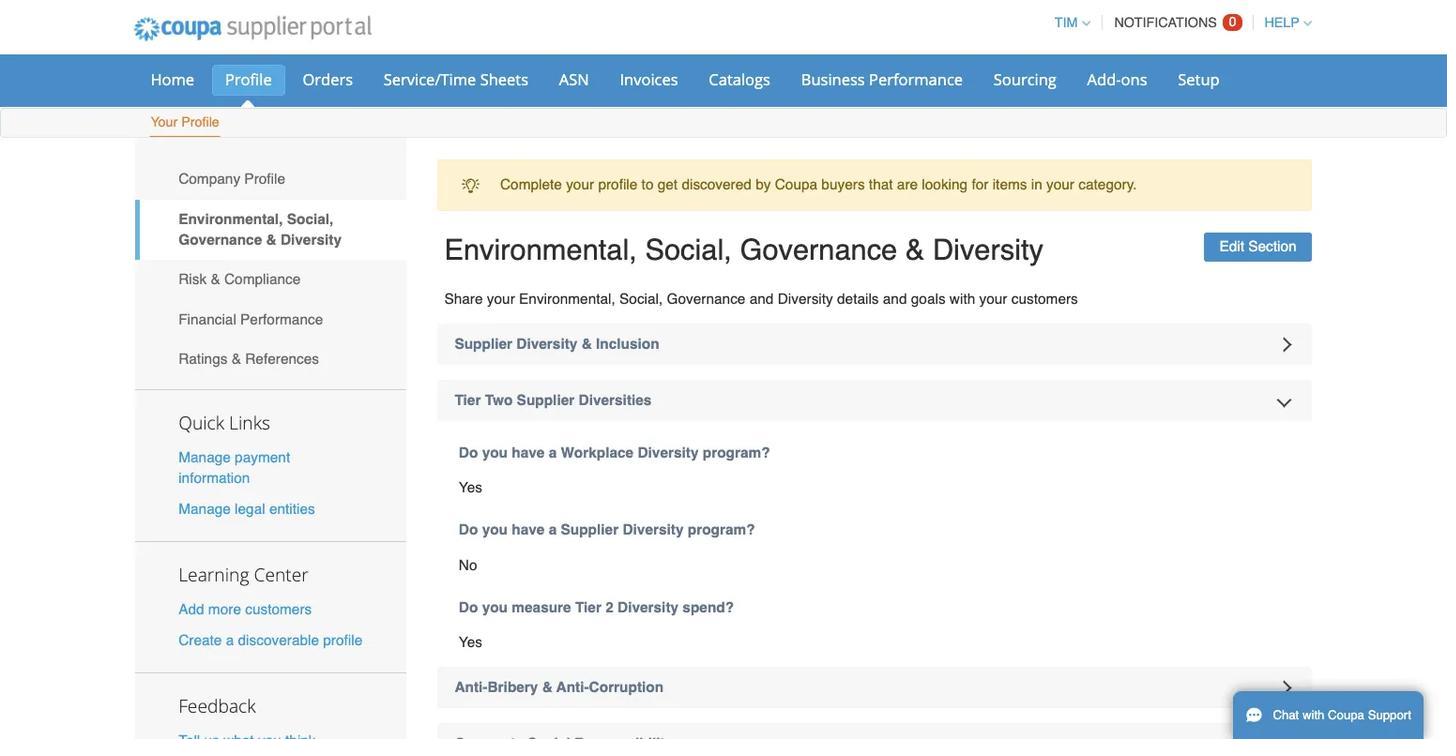 Task type: locate. For each thing, give the bounding box(es) containing it.
edit section link
[[1095, 212, 1193, 238]]

0 horizontal spatial performance
[[219, 283, 294, 299]]

have down the tier two supplier diversities
[[465, 404, 495, 420]]

spend?
[[621, 545, 667, 560]]

add-ons
[[989, 62, 1043, 82]]

workplace
[[510, 404, 576, 420]]

financial performance
[[162, 283, 294, 299]]

profile left to
[[544, 161, 580, 176]]

inclusion
[[542, 306, 600, 321]]

1 vertical spatial do
[[417, 475, 435, 490]]

& up goals
[[823, 212, 841, 242]]

1 vertical spatial social,
[[587, 212, 666, 242]]

have
[[465, 404, 495, 420], [465, 475, 495, 490]]

goals
[[828, 264, 860, 280]]

2 do from the top
[[417, 475, 435, 490]]

diversity up with
[[848, 212, 949, 242]]

0
[[1117, 13, 1124, 27]]

1 vertical spatial program?
[[625, 475, 687, 490]]

coupa supplier portal image
[[109, 3, 351, 50]]

0 vertical spatial profile
[[205, 62, 247, 82]]

0 vertical spatial a
[[499, 404, 506, 420]]

1 vertical spatial supplier
[[470, 356, 522, 372]]

manage payment information
[[162, 409, 264, 443]]

anti- up corporate social responsibility
[[506, 618, 536, 634]]

& right ratings
[[211, 319, 219, 335]]

social
[[480, 669, 519, 684]]

social, down get on the top left
[[587, 212, 666, 242]]

and
[[682, 264, 704, 280], [803, 264, 825, 280]]

add-
[[989, 62, 1019, 82]]

complete your profile to get discovered by coupa buyers that are looking for items in your category. alert
[[397, 145, 1193, 192]]

do you have a workplace diversity program?
[[417, 404, 700, 420]]

1 vertical spatial manage
[[162, 455, 210, 471]]

0 vertical spatial social,
[[261, 192, 303, 207]]

2 manage from the top
[[162, 455, 210, 471]]

environmental, up risk & compliance
[[162, 192, 257, 207]]

tier
[[413, 356, 437, 372], [523, 545, 547, 560]]

0 horizontal spatial tier
[[413, 356, 437, 372]]

2 vertical spatial environmental,
[[472, 264, 560, 280]]

supplier down share
[[413, 306, 466, 321]]

diversities
[[526, 356, 593, 372]]

diversity left details
[[707, 264, 758, 280]]

profile link
[[193, 59, 259, 87]]

1 manage from the top
[[162, 409, 210, 425]]

responsibility
[[522, 669, 612, 684]]

are
[[816, 161, 835, 176]]

two
[[441, 356, 466, 372]]

sourcing link
[[891, 59, 973, 87]]

corporate
[[413, 669, 476, 684]]

invoices link
[[552, 59, 629, 87]]

anti-bribery & anti-corruption button
[[397, 607, 1193, 645]]

1 vertical spatial performance
[[219, 283, 294, 299]]

diversity up risk & compliance link
[[255, 211, 311, 226]]

anti-
[[413, 618, 443, 634], [506, 618, 536, 634]]

corruption
[[536, 618, 603, 634]]

manage down information
[[162, 455, 210, 471]]

2 have from the top
[[465, 475, 495, 490]]

a
[[499, 404, 506, 420], [499, 475, 506, 490], [205, 575, 213, 590]]

tier two supplier diversities heading
[[397, 345, 1193, 383]]

0 vertical spatial have
[[465, 404, 495, 420]]

& up risk & compliance link
[[242, 211, 251, 226]]

anti- up corporate
[[413, 618, 443, 634]]

notifications 0
[[1013, 13, 1124, 28]]

quick
[[162, 373, 204, 396]]

0 vertical spatial performance
[[790, 62, 876, 82]]

0 vertical spatial tier
[[413, 356, 437, 372]]

1 vertical spatial tier
[[523, 545, 547, 560]]

program? for do you have a supplier diversity program?
[[625, 475, 687, 490]]

2 vertical spatial a
[[205, 575, 213, 590]]

sourcing
[[904, 62, 961, 82]]

diversity down do you have a workplace diversity program?
[[566, 475, 622, 490]]

and left goals
[[803, 264, 825, 280]]

manage inside manage payment information
[[162, 409, 210, 425]]

that
[[790, 161, 812, 176]]

diversity right workplace
[[580, 404, 635, 420]]

& inside 'environmental, social, governance & diversity'
[[242, 211, 251, 226]]

3 do from the top
[[417, 545, 435, 560]]

1 vertical spatial have
[[465, 475, 495, 490]]

profile
[[544, 161, 580, 176], [294, 575, 330, 590]]

social,
[[261, 192, 303, 207], [587, 212, 666, 242], [563, 264, 603, 280]]

supplier up the do you measure tier 2 diversity spend?
[[510, 475, 563, 490]]

0 horizontal spatial profile
[[165, 104, 200, 118]]

think
[[259, 667, 287, 682]]

invoices
[[564, 62, 617, 82]]

do for do you have a workplace diversity program?
[[417, 404, 435, 420]]

1 vertical spatial a
[[499, 475, 506, 490]]

navigation
[[951, 3, 1193, 39]]

1 vertical spatial environmental,
[[404, 212, 579, 242]]

anti-bribery & anti-corruption
[[413, 618, 603, 634]]

social, up risk & compliance link
[[261, 192, 303, 207]]

tier two supplier diversities
[[413, 356, 593, 372]]

notifications
[[1013, 14, 1107, 28]]

tier left 2
[[523, 545, 547, 560]]

supplier inside dropdown button
[[470, 356, 522, 372]]

1 horizontal spatial anti-
[[506, 618, 536, 634]]

program?
[[639, 404, 700, 420], [625, 475, 687, 490]]

0 horizontal spatial profile
[[294, 575, 330, 590]]

0 vertical spatial program?
[[639, 404, 700, 420]]

tier left two
[[413, 356, 437, 372]]

& inside heading
[[493, 618, 503, 634]]

0 horizontal spatial environmental, social, governance & diversity
[[162, 192, 311, 226]]

catalogs link
[[633, 59, 713, 87]]

supplier inside dropdown button
[[413, 306, 466, 321]]

diversity up the tier two supplier diversities
[[470, 306, 525, 321]]

buyers
[[747, 161, 786, 176]]

1 horizontal spatial profile
[[544, 161, 580, 176]]

learning center
[[162, 511, 281, 534]]

service/time
[[349, 62, 433, 82]]

& right 'bribery'
[[493, 618, 503, 634]]

a up measure
[[499, 475, 506, 490]]

2 vertical spatial do
[[417, 545, 435, 560]]

what
[[203, 667, 231, 682]]

2 vertical spatial social,
[[563, 264, 603, 280]]

catalogs
[[645, 62, 701, 82]]

your right with
[[891, 264, 916, 280]]

diversity
[[255, 211, 311, 226], [848, 212, 949, 242], [707, 264, 758, 280], [470, 306, 525, 321], [580, 404, 635, 420], [566, 475, 622, 490], [562, 545, 617, 560]]

environmental, social, governance & diversity up share your environmental, social, governance and diversity details and goals with your customers
[[404, 212, 949, 242]]

have up measure
[[465, 475, 495, 490]]

2 vertical spatial supplier
[[510, 475, 563, 490]]

anti-bribery & anti-corruption heading
[[397, 607, 1193, 645]]

do
[[417, 404, 435, 420], [417, 475, 435, 490], [417, 545, 435, 560]]

complete
[[455, 161, 511, 176]]

manage up information
[[162, 409, 210, 425]]

diversity right 2
[[562, 545, 617, 560]]

0 vertical spatial profile
[[544, 161, 580, 176]]

profile right discoverable
[[294, 575, 330, 590]]

you for do you have a supplier diversity program?
[[438, 475, 462, 490]]

you
[[438, 404, 462, 420], [438, 475, 462, 490], [438, 545, 462, 560], [235, 667, 256, 682]]

complete your profile to get discovered by coupa buyers that are looking for items in your category.
[[455, 161, 1034, 176]]

manage legal entities
[[162, 455, 287, 471]]

edit section
[[1109, 217, 1179, 232]]

1 do from the top
[[417, 404, 435, 420]]

a for workplace
[[499, 404, 506, 420]]

1 vertical spatial profile
[[294, 575, 330, 590]]

profile down coupa supplier portal image
[[205, 62, 247, 82]]

information
[[162, 428, 227, 443]]

a left workplace
[[499, 404, 506, 420]]

&
[[242, 211, 251, 226], [823, 212, 841, 242], [192, 247, 200, 262], [529, 306, 538, 321], [211, 319, 219, 335], [493, 618, 503, 634]]

2 and from the left
[[803, 264, 825, 280]]

links
[[208, 373, 246, 396]]

orders link
[[263, 59, 333, 87]]

0 vertical spatial supplier
[[413, 306, 466, 321]]

0 vertical spatial manage
[[162, 409, 210, 425]]

social, up 'inclusion'
[[563, 264, 603, 280]]

you inside tell us what you think button
[[235, 667, 256, 682]]

0 horizontal spatial anti-
[[413, 618, 443, 634]]

your
[[137, 104, 162, 118]]

home
[[137, 62, 177, 82]]

1 horizontal spatial environmental, social, governance & diversity
[[404, 212, 949, 242]]

1 horizontal spatial profile
[[205, 62, 247, 82]]

environmental,
[[162, 192, 257, 207], [404, 212, 579, 242], [472, 264, 560, 280]]

and left details
[[682, 264, 704, 280]]

0 vertical spatial do
[[417, 404, 435, 420]]

2 anti- from the left
[[506, 618, 536, 634]]

1 have from the top
[[465, 404, 495, 420]]

orders
[[275, 62, 321, 82]]

& inside "heading"
[[529, 306, 538, 321]]

supplier
[[413, 306, 466, 321], [470, 356, 522, 372], [510, 475, 563, 490]]

performance right business
[[790, 62, 876, 82]]

with
[[864, 264, 887, 280]]

& left 'inclusion'
[[529, 306, 538, 321]]

do you have a supplier diversity program?
[[417, 475, 687, 490]]

create
[[162, 575, 202, 590]]

setup
[[1071, 62, 1109, 82]]

a right create
[[205, 575, 213, 590]]

0 horizontal spatial and
[[682, 264, 704, 280]]

performance up references
[[219, 283, 294, 299]]

1 horizontal spatial tier
[[523, 545, 547, 560]]

financial
[[162, 283, 215, 299]]

your
[[515, 161, 540, 176], [952, 161, 977, 176], [443, 264, 468, 280], [891, 264, 916, 280]]

profile right your
[[165, 104, 200, 118]]

you for do you measure tier 2 diversity spend?
[[438, 545, 462, 560]]

0 vertical spatial environmental,
[[162, 192, 257, 207]]

environmental, up supplier diversity & inclusion
[[472, 264, 560, 280]]

1 horizontal spatial and
[[803, 264, 825, 280]]

discoverable
[[216, 575, 290, 590]]

tell us what you think
[[162, 667, 287, 682]]

manage payment information link
[[162, 409, 264, 443]]

environmental, social, governance & diversity up compliance
[[162, 192, 311, 226]]

1 and from the left
[[682, 264, 704, 280]]

1 horizontal spatial performance
[[790, 62, 876, 82]]

1 vertical spatial profile
[[165, 104, 200, 118]]

environmental, down complete
[[404, 212, 579, 242]]

supplier right two
[[470, 356, 522, 372]]



Task type: vqa. For each thing, say whether or not it's contained in the screenshot.
the repair at the right of page
no



Task type: describe. For each thing, give the bounding box(es) containing it.
your right in
[[952, 161, 977, 176]]

corporate social responsibility button
[[397, 658, 1193, 695]]

for
[[884, 161, 899, 176]]

environmental, social, governance & diversity inside environmental, social, governance & diversity link
[[162, 192, 311, 226]]

discovered
[[620, 161, 683, 176]]

measure
[[465, 545, 519, 560]]

business performance
[[729, 62, 876, 82]]

navigation containing notifications 0
[[951, 3, 1193, 39]]

supplier diversity & inclusion
[[413, 306, 600, 321]]

diversity inside dropdown button
[[470, 306, 525, 321]]

profile inside your profile link
[[165, 104, 200, 118]]

& right 'risk'
[[192, 247, 200, 262]]

share your environmental, social, governance and diversity details and goals with your customers
[[404, 264, 980, 280]]

governance inside 'environmental, social, governance & diversity'
[[162, 211, 238, 226]]

edit
[[1109, 217, 1132, 232]]

ons
[[1019, 62, 1043, 82]]

tell
[[162, 667, 182, 682]]

share
[[404, 264, 439, 280]]

program? for do you have a workplace diversity program?
[[639, 404, 700, 420]]

tell us what you think button
[[162, 665, 287, 684]]

financial performance link
[[123, 273, 369, 309]]

environmental, inside 'environmental, social, governance & diversity'
[[162, 192, 257, 207]]

risk & compliance
[[162, 247, 273, 262]]

service/time sheets link
[[337, 59, 493, 87]]

corporate social responsibility heading
[[397, 658, 1193, 695]]

manage for manage payment information
[[162, 409, 210, 425]]

feedback
[[162, 631, 233, 654]]

diversity inside 'environmental, social, governance & diversity'
[[255, 211, 311, 226]]

entities
[[245, 455, 287, 471]]

do you measure tier 2 diversity spend?
[[417, 545, 667, 560]]

do for do you have a supplier diversity program?
[[417, 475, 435, 490]]

ratings
[[162, 319, 207, 335]]

your right complete
[[515, 161, 540, 176]]

items
[[903, 161, 934, 176]]

supplier diversity & inclusion button
[[397, 295, 1193, 332]]

help
[[1150, 14, 1182, 28]]

customers
[[920, 264, 980, 280]]

service/time sheets
[[349, 62, 480, 82]]

us
[[186, 667, 200, 682]]

asn
[[508, 62, 536, 82]]

center
[[231, 511, 281, 534]]

tier two supplier diversities button
[[397, 345, 1193, 383]]

you for do you have a workplace diversity program?
[[438, 404, 462, 420]]

2
[[551, 545, 558, 560]]

home link
[[125, 59, 189, 87]]

bribery
[[443, 618, 489, 634]]

in
[[938, 161, 948, 176]]

a for supplier
[[499, 475, 506, 490]]

risk
[[162, 247, 188, 262]]

setup link
[[1059, 59, 1121, 87]]

references
[[223, 319, 290, 335]]

your profile
[[137, 104, 200, 118]]

create a discoverable profile link
[[162, 575, 330, 590]]

supplier diversity & inclusion heading
[[397, 295, 1193, 332]]

to
[[583, 161, 594, 176]]

business performance link
[[716, 59, 888, 87]]

payment
[[213, 409, 264, 425]]

create a discoverable profile
[[162, 575, 330, 590]]

your right share
[[443, 264, 468, 280]]

asn link
[[496, 59, 548, 87]]

legal
[[213, 455, 241, 471]]

ratings & references link
[[123, 309, 369, 345]]

have for supplier
[[465, 475, 495, 490]]

help link
[[1141, 14, 1193, 28]]

details
[[761, 264, 799, 280]]

performance for financial performance
[[219, 283, 294, 299]]

manage legal entities link
[[162, 455, 287, 471]]

corporate social responsibility
[[413, 669, 612, 684]]

risk & compliance link
[[123, 236, 369, 273]]

manage for manage legal entities
[[162, 455, 210, 471]]

looking
[[838, 161, 880, 176]]

tier inside tier two supplier diversities dropdown button
[[413, 356, 437, 372]]

business
[[729, 62, 787, 82]]

profile inside profile link
[[205, 62, 247, 82]]

by
[[687, 161, 701, 176]]

add-ons link
[[977, 59, 1055, 87]]

performance for business performance
[[790, 62, 876, 82]]

sheets
[[437, 62, 480, 82]]

your profile link
[[136, 100, 200, 124]]

learning
[[162, 511, 227, 534]]

1 anti- from the left
[[413, 618, 443, 634]]

coupa
[[705, 161, 743, 176]]

profile inside alert
[[544, 161, 580, 176]]

have for workplace
[[465, 404, 495, 420]]

ratings & references
[[162, 319, 290, 335]]

do for do you measure tier 2 diversity spend?
[[417, 545, 435, 560]]

quick links
[[162, 373, 246, 396]]



